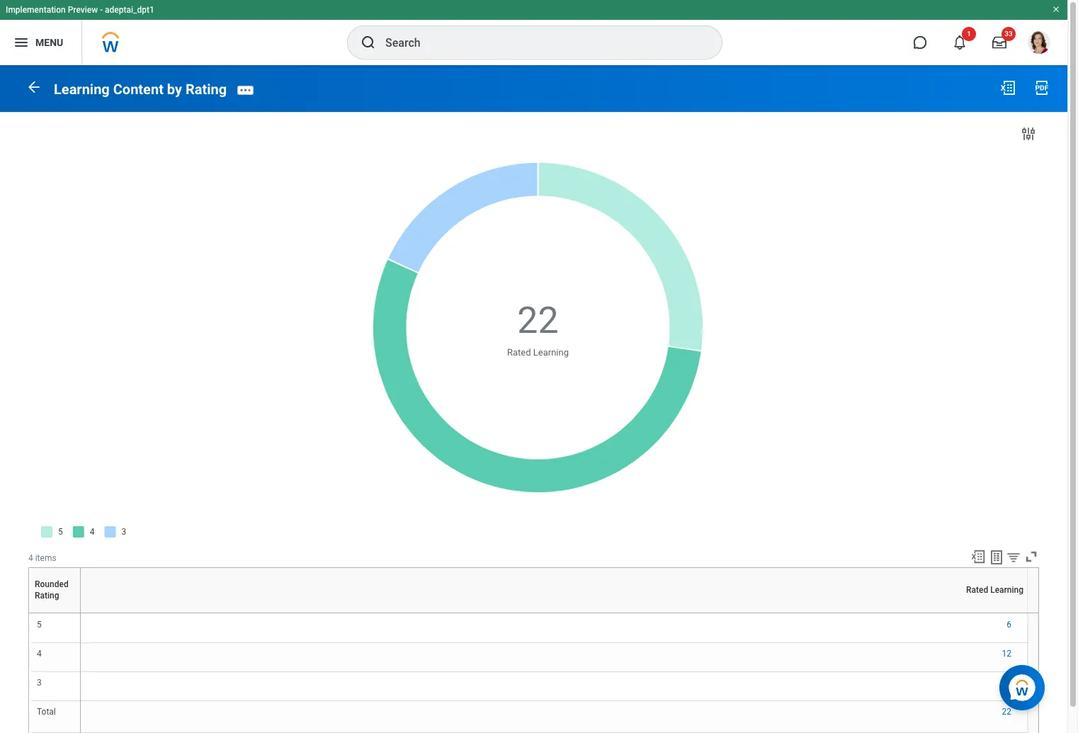 Task type: locate. For each thing, give the bounding box(es) containing it.
profile logan mcneil image
[[1028, 31, 1051, 57]]

content
[[113, 81, 164, 98]]

1 vertical spatial export to excel image
[[971, 549, 987, 565]]

33 button
[[985, 27, 1016, 58]]

rating down items
[[56, 613, 58, 614]]

4 button
[[1007, 678, 1014, 689]]

33
[[1005, 30, 1013, 38]]

rated learning column header
[[81, 613, 1028, 614]]

export to excel image left the export to worksheets icon
[[971, 549, 987, 565]]

1 horizontal spatial rated
[[552, 613, 554, 614]]

export to excel image for the export to worksheets icon
[[971, 549, 987, 565]]

1 horizontal spatial rated learning
[[967, 586, 1024, 596]]

search image
[[360, 34, 377, 51]]

0 vertical spatial 22
[[518, 299, 559, 343]]

rounded rating
[[35, 580, 69, 601], [53, 613, 58, 614]]

0 vertical spatial rounded rating
[[35, 580, 69, 601]]

12 button
[[1003, 649, 1014, 660]]

1 horizontal spatial 4
[[37, 649, 42, 659]]

implementation preview -   adeptai_dpt1
[[6, 5, 154, 15]]

toolbar
[[965, 549, 1040, 568]]

2 vertical spatial rated
[[552, 613, 554, 614]]

1 vertical spatial 4
[[37, 649, 42, 659]]

learning
[[54, 81, 110, 98], [534, 347, 569, 358], [991, 586, 1024, 596], [554, 613, 557, 614]]

4
[[28, 553, 33, 563], [37, 649, 42, 659], [1007, 679, 1012, 688]]

2 vertical spatial 4
[[1007, 679, 1012, 688]]

0 horizontal spatial rated learning
[[552, 613, 557, 614]]

export to excel image left the view printable version (pdf) icon
[[1000, 79, 1017, 96]]

1 vertical spatial 22 button
[[1003, 707, 1014, 718]]

rated learning
[[967, 586, 1024, 596], [552, 613, 557, 614]]

4 down 12 button
[[1007, 679, 1012, 688]]

export to excel image inside toolbar
[[971, 549, 987, 565]]

total
[[37, 708, 56, 718]]

rating up rounded rating button
[[35, 591, 59, 601]]

adeptai_dpt1
[[105, 5, 154, 15]]

close environment banner image
[[1053, 5, 1061, 13]]

1 horizontal spatial 22
[[1003, 708, 1012, 718]]

0 vertical spatial rounded
[[35, 580, 69, 590]]

1 horizontal spatial 22 button
[[1003, 707, 1014, 718]]

rating
[[186, 81, 227, 98], [35, 591, 59, 601], [56, 613, 58, 614]]

22 for 22
[[1003, 708, 1012, 718]]

1 horizontal spatial export to excel image
[[1000, 79, 1017, 96]]

0 vertical spatial rated
[[508, 347, 531, 358]]

4 up 3
[[37, 649, 42, 659]]

2 vertical spatial rating
[[56, 613, 58, 614]]

1 vertical spatial 22
[[1003, 708, 1012, 718]]

6 button
[[1007, 619, 1014, 631]]

12 4
[[1003, 649, 1012, 688]]

-
[[100, 5, 103, 15]]

0 horizontal spatial 22
[[518, 299, 559, 343]]

0 horizontal spatial 22 button
[[518, 296, 561, 346]]

22 button
[[518, 296, 561, 346], [1003, 707, 1014, 718]]

22 inside the 22 rated learning
[[518, 299, 559, 343]]

22 inside button
[[1003, 708, 1012, 718]]

rating right by
[[186, 81, 227, 98]]

menu banner
[[0, 0, 1068, 65]]

rated inside the 22 rated learning
[[508, 347, 531, 358]]

rounded rating up rounded rating button
[[35, 580, 69, 601]]

0 horizontal spatial rated
[[508, 347, 531, 358]]

previous page image
[[26, 79, 43, 96]]

0 vertical spatial export to excel image
[[1000, 79, 1017, 96]]

4 left items
[[28, 553, 33, 563]]

12
[[1003, 649, 1012, 659]]

2 horizontal spatial 4
[[1007, 679, 1012, 688]]

0 vertical spatial 22 button
[[518, 296, 561, 346]]

toolbar inside the '22' main content
[[965, 549, 1040, 568]]

0 horizontal spatial 4
[[28, 553, 33, 563]]

22
[[518, 299, 559, 343], [1003, 708, 1012, 718]]

rated
[[508, 347, 531, 358], [967, 586, 989, 596], [552, 613, 554, 614]]

1 vertical spatial rated learning
[[552, 613, 557, 614]]

0 vertical spatial 4
[[28, 553, 33, 563]]

notifications large image
[[953, 35, 968, 50]]

0 horizontal spatial export to excel image
[[971, 549, 987, 565]]

4 for 4 items
[[28, 553, 33, 563]]

rounded rating down items
[[53, 613, 58, 614]]

rated inside column header
[[552, 613, 554, 614]]

export to excel image
[[1000, 79, 1017, 96], [971, 549, 987, 565]]

1 vertical spatial rating
[[35, 591, 59, 601]]

rating inside row element
[[35, 591, 59, 601]]

4 inside 12 4
[[1007, 679, 1012, 688]]

22 rated learning
[[508, 299, 569, 358]]

menu
[[35, 37, 63, 48]]

rounded
[[35, 580, 69, 590], [53, 613, 56, 614]]

inbox large image
[[993, 35, 1007, 50]]

rounded rating button
[[53, 613, 58, 614]]

2 horizontal spatial rated
[[967, 586, 989, 596]]

implementation
[[6, 5, 66, 15]]



Task type: vqa. For each thing, say whether or not it's contained in the screenshot.
"and"
no



Task type: describe. For each thing, give the bounding box(es) containing it.
export to worksheets image
[[989, 549, 1006, 566]]

items
[[35, 553, 56, 563]]

row element
[[30, 568, 83, 613]]

1 vertical spatial rated
[[967, 586, 989, 596]]

learning inside the 22 rated learning
[[534, 347, 569, 358]]

6
[[1007, 620, 1012, 630]]

learning content by rating element
[[54, 81, 227, 98]]

fullscreen image
[[1024, 549, 1040, 565]]

select to filter grid data image
[[1006, 550, 1022, 565]]

learning content by rating
[[54, 81, 227, 98]]

1 vertical spatial rounded rating
[[53, 613, 58, 614]]

1
[[968, 30, 972, 38]]

configure and view chart data image
[[1021, 125, 1038, 142]]

total element
[[37, 705, 56, 718]]

5
[[37, 620, 42, 630]]

1 button
[[945, 27, 977, 58]]

rated learning inside rated learning column header
[[552, 613, 557, 614]]

rounded inside row element
[[35, 580, 69, 590]]

4 for 4
[[37, 649, 42, 659]]

Search Workday  search field
[[386, 27, 693, 58]]

22 for 22 rated learning
[[518, 299, 559, 343]]

3
[[37, 679, 42, 688]]

preview
[[68, 5, 98, 15]]

menu button
[[0, 20, 82, 65]]

22 main content
[[0, 65, 1068, 734]]

1 vertical spatial rounded
[[53, 613, 56, 614]]

0 vertical spatial rated learning
[[967, 586, 1024, 596]]

0 vertical spatial rating
[[186, 81, 227, 98]]

by
[[167, 81, 182, 98]]

rounded rating inside row element
[[35, 580, 69, 601]]

learning inside column header
[[554, 613, 557, 614]]

view printable version (pdf) image
[[1034, 79, 1051, 96]]

export to excel image for the view printable version (pdf) icon
[[1000, 79, 1017, 96]]

justify image
[[13, 34, 30, 51]]

4 items
[[28, 553, 56, 563]]



